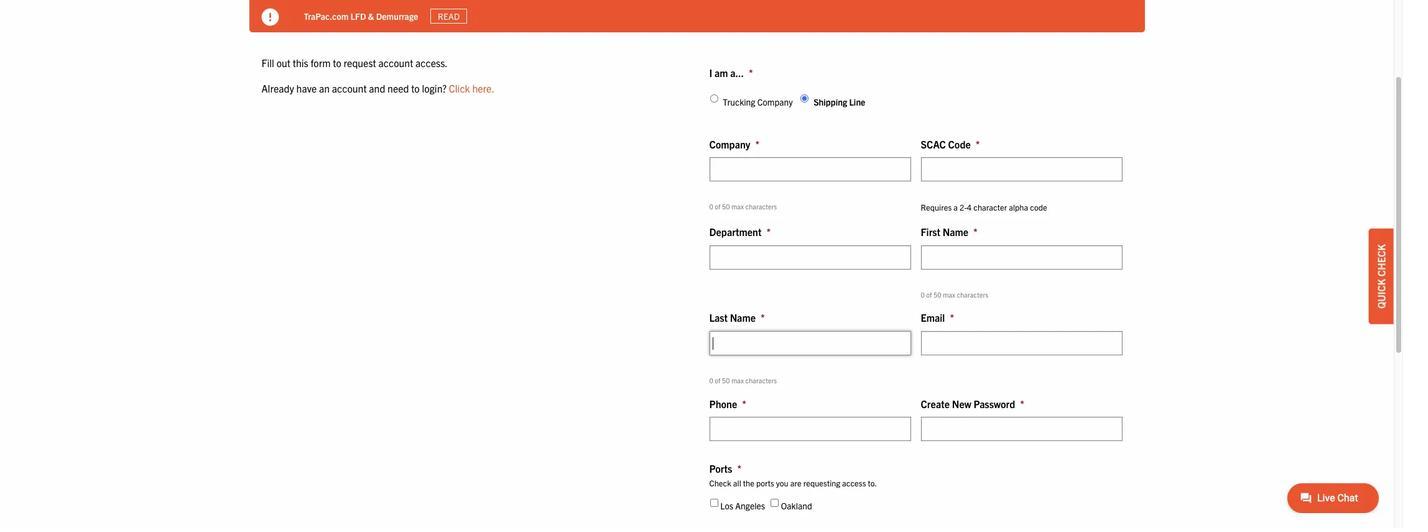 Task type: locate. For each thing, give the bounding box(es) containing it.
50 up department
[[722, 202, 730, 211]]

0 up phone at the bottom right of page
[[709, 376, 713, 385]]

0 of 50 max characters up department *
[[709, 202, 777, 211]]

1 vertical spatial account
[[332, 82, 367, 95]]

2 vertical spatial 0 of 50 max characters
[[709, 376, 777, 385]]

check
[[1375, 245, 1388, 277], [709, 478, 731, 489]]

here.
[[472, 82, 494, 95]]

0 of 50 max characters for last name
[[709, 376, 777, 385]]

* right last
[[761, 312, 765, 324]]

* down trucking company on the right top of page
[[755, 138, 760, 150]]

* right department
[[767, 226, 771, 238]]

50 up phone *
[[722, 376, 730, 385]]

1 vertical spatial of
[[926, 290, 932, 299]]

0 horizontal spatial company
[[709, 138, 750, 150]]

oakland
[[781, 501, 812, 512]]

* up all
[[737, 463, 742, 475]]

read link
[[431, 9, 467, 24]]

1 vertical spatial to
[[411, 82, 420, 95]]

0 up department
[[709, 202, 713, 211]]

0 vertical spatial to
[[333, 56, 341, 69]]

of up department
[[715, 202, 721, 211]]

None text field
[[709, 158, 911, 182], [709, 332, 911, 356], [921, 332, 1122, 356], [709, 418, 911, 442], [709, 158, 911, 182], [709, 332, 911, 356], [921, 332, 1122, 356], [709, 418, 911, 442]]

0 horizontal spatial name
[[730, 312, 756, 324]]

0 vertical spatial max
[[732, 202, 744, 211]]

scac code *
[[921, 138, 980, 150]]

max for first
[[943, 290, 955, 299]]

to right form on the top left of the page
[[333, 56, 341, 69]]

ports
[[756, 478, 774, 489]]

los angeles
[[720, 501, 765, 512]]

Shipping Line radio
[[801, 95, 809, 103]]

1 vertical spatial check
[[709, 478, 731, 489]]

quick check link
[[1369, 229, 1394, 325]]

company down trucking
[[709, 138, 750, 150]]

shipping
[[814, 97, 847, 108]]

max up department
[[732, 202, 744, 211]]

2 vertical spatial max
[[732, 376, 744, 385]]

0
[[709, 202, 713, 211], [921, 290, 925, 299], [709, 376, 713, 385]]

max up phone *
[[732, 376, 744, 385]]

* right password at the bottom right of page
[[1020, 398, 1025, 410]]

max
[[732, 202, 744, 211], [943, 290, 955, 299], [732, 376, 744, 385]]

already
[[262, 82, 294, 95]]

None text field
[[921, 158, 1122, 182], [709, 246, 911, 270], [921, 246, 1122, 270], [921, 158, 1122, 182], [709, 246, 911, 270], [921, 246, 1122, 270]]

fill out this form to request account access.
[[262, 56, 448, 69]]

of
[[715, 202, 721, 211], [926, 290, 932, 299], [715, 376, 721, 385]]

code
[[948, 138, 971, 150]]

the
[[743, 478, 754, 489]]

first name *
[[921, 226, 978, 238]]

0 vertical spatial check
[[1375, 245, 1388, 277]]

check down ports
[[709, 478, 731, 489]]

* right "email"
[[950, 312, 954, 324]]

1 horizontal spatial company
[[757, 97, 793, 108]]

1 vertical spatial company
[[709, 138, 750, 150]]

1 horizontal spatial name
[[943, 226, 969, 238]]

name down a
[[943, 226, 969, 238]]

company left shipping line radio
[[757, 97, 793, 108]]

50 for first
[[934, 290, 942, 299]]

0 vertical spatial characters
[[746, 202, 777, 211]]

4
[[967, 202, 972, 213]]

characters
[[746, 202, 777, 211], [957, 290, 989, 299], [746, 376, 777, 385]]

of up "email"
[[926, 290, 932, 299]]

1 vertical spatial max
[[943, 290, 955, 299]]

you
[[776, 478, 789, 489]]

1 vertical spatial name
[[730, 312, 756, 324]]

0 vertical spatial of
[[715, 202, 721, 211]]

account
[[378, 56, 413, 69], [332, 82, 367, 95]]

name
[[943, 226, 969, 238], [730, 312, 756, 324]]

2 vertical spatial 0
[[709, 376, 713, 385]]

0 for last name
[[709, 376, 713, 385]]

of up phone at the bottom right of page
[[715, 376, 721, 385]]

and
[[369, 82, 385, 95]]

2 vertical spatial characters
[[746, 376, 777, 385]]

1 vertical spatial characters
[[957, 290, 989, 299]]

email *
[[921, 312, 954, 324]]

2 vertical spatial of
[[715, 376, 721, 385]]

50 for last
[[722, 376, 730, 385]]

0 vertical spatial name
[[943, 226, 969, 238]]

0 vertical spatial 0 of 50 max characters
[[709, 202, 777, 211]]

*
[[749, 66, 753, 79], [755, 138, 760, 150], [976, 138, 980, 150], [767, 226, 771, 238], [973, 226, 978, 238], [761, 312, 765, 324], [950, 312, 954, 324], [742, 398, 746, 410], [1020, 398, 1025, 410], [737, 463, 742, 475]]

0 horizontal spatial check
[[709, 478, 731, 489]]

characters for company *
[[746, 202, 777, 211]]

trucking company
[[723, 97, 793, 108]]

2 vertical spatial 50
[[722, 376, 730, 385]]

department
[[709, 226, 762, 238]]

0 vertical spatial 0
[[709, 202, 713, 211]]

check up the quick
[[1375, 245, 1388, 277]]

quick check
[[1375, 245, 1388, 309]]

company
[[757, 97, 793, 108], [709, 138, 750, 150]]

0 for first name
[[921, 290, 925, 299]]

* down requires a 2-4 character alpha code
[[973, 226, 978, 238]]

0 of 50 max characters for first name
[[921, 290, 989, 299]]

0 horizontal spatial account
[[332, 82, 367, 95]]

solid image
[[262, 9, 279, 26]]

0 up "email"
[[921, 290, 925, 299]]

are
[[790, 478, 802, 489]]

of for last
[[715, 376, 721, 385]]

None password field
[[921, 418, 1122, 442]]

&
[[368, 10, 374, 22]]

first
[[921, 226, 941, 238]]

* right code
[[976, 138, 980, 150]]

max up email *
[[943, 290, 955, 299]]

0 vertical spatial company
[[757, 97, 793, 108]]

of for first
[[926, 290, 932, 299]]

account right 'an'
[[332, 82, 367, 95]]

0 of 50 max characters
[[709, 202, 777, 211], [921, 290, 989, 299], [709, 376, 777, 385]]

0 vertical spatial 50
[[722, 202, 730, 211]]

a...
[[730, 66, 744, 79]]

email
[[921, 312, 945, 324]]

1 vertical spatial 50
[[934, 290, 942, 299]]

create new password *
[[921, 398, 1025, 410]]

50
[[722, 202, 730, 211], [934, 290, 942, 299], [722, 376, 730, 385]]

1 horizontal spatial account
[[378, 56, 413, 69]]

check inside ports * check all the ports you are requesting access to.
[[709, 478, 731, 489]]

1 vertical spatial 0
[[921, 290, 925, 299]]

lfd
[[351, 10, 366, 22]]

account up need
[[378, 56, 413, 69]]

to right need
[[411, 82, 420, 95]]

trapac.com lfd & demurrage
[[304, 10, 418, 22]]

1 vertical spatial 0 of 50 max characters
[[921, 290, 989, 299]]

0 of 50 max characters up email *
[[921, 290, 989, 299]]

0 of 50 max characters up phone *
[[709, 376, 777, 385]]

50 up email *
[[934, 290, 942, 299]]

to
[[333, 56, 341, 69], [411, 82, 420, 95]]

1 horizontal spatial to
[[411, 82, 420, 95]]

name right last
[[730, 312, 756, 324]]



Task type: vqa. For each thing, say whether or not it's contained in the screenshot.
"terminal"
no



Task type: describe. For each thing, give the bounding box(es) containing it.
department *
[[709, 226, 771, 238]]

am
[[715, 66, 728, 79]]

read
[[438, 11, 460, 22]]

new
[[952, 398, 971, 410]]

have
[[296, 82, 317, 95]]

0 of 50 max characters for company
[[709, 202, 777, 211]]

access
[[842, 478, 866, 489]]

ports
[[709, 463, 732, 475]]

phone
[[709, 398, 737, 410]]

need
[[388, 82, 409, 95]]

* inside ports * check all the ports you are requesting access to.
[[737, 463, 742, 475]]

characters for first name *
[[957, 290, 989, 299]]

0 for company
[[709, 202, 713, 211]]

50 for company
[[722, 202, 730, 211]]

password
[[974, 398, 1015, 410]]

request
[[344, 56, 376, 69]]

i
[[709, 66, 712, 79]]

last name *
[[709, 312, 765, 324]]

i am a... *
[[709, 66, 753, 79]]

already have an account and need to login? click here.
[[262, 82, 494, 95]]

0 horizontal spatial to
[[333, 56, 341, 69]]

all
[[733, 478, 741, 489]]

* right phone at the bottom right of page
[[742, 398, 746, 410]]

quick
[[1375, 279, 1388, 309]]

requesting
[[803, 478, 840, 489]]

trapac.com
[[304, 10, 349, 22]]

an
[[319, 82, 330, 95]]

phone *
[[709, 398, 746, 410]]

shipping line
[[814, 97, 865, 108]]

to.
[[868, 478, 877, 489]]

form
[[311, 56, 331, 69]]

Oakland checkbox
[[771, 499, 779, 507]]

2-
[[960, 202, 967, 213]]

out
[[277, 56, 291, 69]]

name for last name
[[730, 312, 756, 324]]

click
[[449, 82, 470, 95]]

character
[[974, 202, 1007, 213]]

access.
[[416, 56, 448, 69]]

alpha
[[1009, 202, 1028, 213]]

demurrage
[[376, 10, 418, 22]]

company *
[[709, 138, 760, 150]]

name for first name
[[943, 226, 969, 238]]

* right the a...
[[749, 66, 753, 79]]

a
[[954, 202, 958, 213]]

max for company
[[732, 202, 744, 211]]

0 vertical spatial account
[[378, 56, 413, 69]]

Los Angeles checkbox
[[710, 499, 718, 507]]

scac
[[921, 138, 946, 150]]

requires
[[921, 202, 952, 213]]

1 horizontal spatial check
[[1375, 245, 1388, 277]]

code
[[1030, 202, 1047, 213]]

trucking
[[723, 97, 755, 108]]

los
[[720, 501, 733, 512]]

create
[[921, 398, 950, 410]]

of for company
[[715, 202, 721, 211]]

this
[[293, 56, 308, 69]]

angeles
[[735, 501, 765, 512]]

line
[[849, 97, 865, 108]]

fill
[[262, 56, 274, 69]]

characters for last name *
[[746, 376, 777, 385]]

max for last
[[732, 376, 744, 385]]

login?
[[422, 82, 447, 95]]

last
[[709, 312, 728, 324]]

requires a 2-4 character alpha code
[[921, 202, 1047, 213]]

ports * check all the ports you are requesting access to.
[[709, 463, 877, 489]]

click here. link
[[449, 82, 494, 95]]

Trucking Company radio
[[710, 95, 718, 103]]



